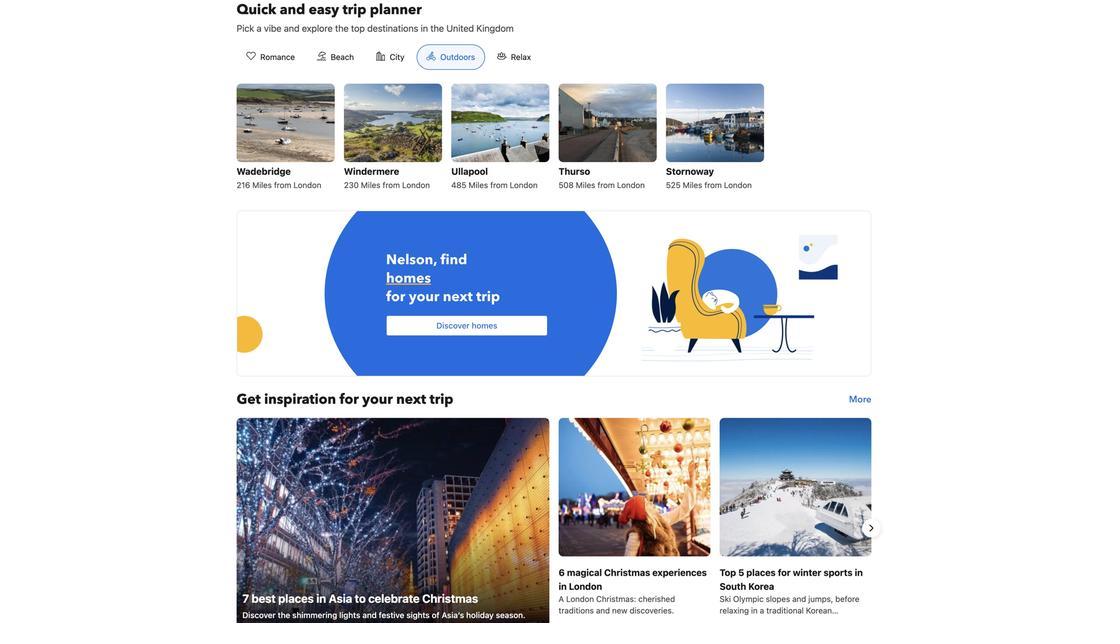 Task type: locate. For each thing, give the bounding box(es) containing it.
romance button
[[237, 44, 305, 70]]

from inside thurso 508 miles from london
[[598, 180, 615, 190]]

1 horizontal spatial trip
[[430, 390, 454, 409]]

1 from from the left
[[274, 180, 292, 190]]

miles inside thurso 508 miles from london
[[576, 180, 596, 190]]

1 horizontal spatial next
[[443, 288, 473, 307]]

0 horizontal spatial homes
[[386, 269, 431, 288]]

ullapool
[[452, 166, 488, 177]]

for left winter
[[778, 568, 791, 579]]

london inside windermere 230 miles from london
[[402, 180, 430, 190]]

2 vertical spatial for
[[778, 568, 791, 579]]

olympic
[[734, 595, 764, 604]]

for right inspiration
[[340, 390, 359, 409]]

miles inside wadebridge 216 miles from london
[[253, 180, 272, 190]]

1 horizontal spatial christmas
[[605, 568, 651, 579]]

2 from from the left
[[383, 180, 400, 190]]

0 horizontal spatial places
[[278, 592, 314, 606]]

your inside nelson, find homes for your next trip
[[409, 288, 440, 307]]

in down olympic
[[752, 606, 758, 616]]

2 vertical spatial trip
[[430, 390, 454, 409]]

thurso 508 miles from london
[[559, 166, 645, 190]]

from down wadebridge
[[274, 180, 292, 190]]

christmas up 'asia's'
[[423, 592, 479, 606]]

korean
[[807, 606, 833, 616]]

bathhouse
[[720, 618, 760, 624]]

discover down best
[[243, 611, 276, 621]]

discover homes
[[437, 321, 498, 331]]

more
[[850, 394, 872, 406]]

in inside 7 best places in asia to celebrate christmas discover the shimmering lights and festive sights of asia's holiday season.
[[317, 592, 326, 606]]

find
[[441, 251, 468, 270]]

get
[[237, 390, 261, 409]]

a
[[257, 23, 262, 34], [760, 606, 765, 616]]

for inside 'top 5 places for winter sports in south korea ski olympic slopes and jumps, before relaxing in a traditional korean bathhouse'
[[778, 568, 791, 579]]

trip inside nelson, find homes for your next trip
[[477, 288, 500, 307]]

the left top
[[335, 23, 349, 34]]

london
[[294, 180, 322, 190], [402, 180, 430, 190], [510, 180, 538, 190], [618, 180, 645, 190], [725, 180, 752, 190], [569, 582, 603, 593], [567, 595, 594, 604]]

1 horizontal spatial places
[[747, 568, 776, 579]]

for inside nelson, find homes for your next trip
[[386, 288, 406, 307]]

miles down thurso
[[576, 180, 596, 190]]

kingdom
[[477, 23, 514, 34]]

tab list
[[228, 44, 550, 70]]

miles inside stornoway 525 miles from london
[[683, 180, 703, 190]]

magical
[[567, 568, 602, 579]]

from inside stornoway 525 miles from london
[[705, 180, 722, 190]]

the left united
[[431, 23, 444, 34]]

a down olympic
[[760, 606, 765, 616]]

0 vertical spatial places
[[747, 568, 776, 579]]

for
[[386, 288, 406, 307], [340, 390, 359, 409], [778, 568, 791, 579]]

miles down stornoway
[[683, 180, 703, 190]]

and down 'to'
[[363, 611, 377, 621]]

1 vertical spatial a
[[760, 606, 765, 616]]

for down nelson,
[[386, 288, 406, 307]]

3 miles from the left
[[469, 180, 488, 190]]

1 horizontal spatial homes
[[472, 321, 498, 331]]

city button
[[366, 44, 415, 70]]

traditions
[[559, 606, 594, 616]]

1 horizontal spatial for
[[386, 288, 406, 307]]

in
[[421, 23, 428, 34], [855, 568, 864, 579], [559, 582, 567, 593], [317, 592, 326, 606], [752, 606, 758, 616]]

tab list containing romance
[[228, 44, 550, 70]]

for for top 5 places for winter sports in south korea ski olympic slopes and jumps, before relaxing in a traditional korean bathhouse
[[778, 568, 791, 579]]

1 miles from the left
[[253, 180, 272, 190]]

0 horizontal spatial a
[[257, 23, 262, 34]]

london inside thurso 508 miles from london
[[618, 180, 645, 190]]

christmas inside 7 best places in asia to celebrate christmas discover the shimmering lights and festive sights of asia's holiday season.
[[423, 592, 479, 606]]

miles for windermere
[[361, 180, 381, 190]]

beach button
[[307, 44, 364, 70]]

525
[[667, 180, 681, 190]]

miles
[[253, 180, 272, 190], [361, 180, 381, 190], [469, 180, 488, 190], [576, 180, 596, 190], [683, 180, 703, 190]]

from inside ullapool 485 miles from london
[[491, 180, 508, 190]]

asia's
[[442, 611, 464, 621]]

festive
[[379, 611, 405, 621]]

south
[[720, 582, 747, 593]]

from inside windermere 230 miles from london
[[383, 180, 400, 190]]

2 horizontal spatial for
[[778, 568, 791, 579]]

next
[[443, 288, 473, 307], [397, 390, 426, 409]]

christmas inside 6 magical christmas experiences in london a london christmas: cherished traditions and new discoveries.
[[605, 568, 651, 579]]

1 vertical spatial trip
[[477, 288, 500, 307]]

miles down wadebridge
[[253, 180, 272, 190]]

places
[[747, 568, 776, 579], [278, 592, 314, 606]]

and
[[280, 0, 305, 19], [284, 23, 300, 34], [793, 595, 807, 604], [597, 606, 610, 616], [363, 611, 377, 621]]

trip
[[343, 0, 367, 19], [477, 288, 500, 307], [430, 390, 454, 409]]

places for best
[[278, 592, 314, 606]]

planner
[[370, 0, 422, 19]]

2 horizontal spatial trip
[[477, 288, 500, 307]]

london inside stornoway 525 miles from london
[[725, 180, 752, 190]]

in right 'destinations'
[[421, 23, 428, 34]]

5 from from the left
[[705, 180, 722, 190]]

and inside 7 best places in asia to celebrate christmas discover the shimmering lights and festive sights of asia's holiday season.
[[363, 611, 377, 621]]

city
[[390, 52, 405, 62]]

1 horizontal spatial discover
[[437, 321, 470, 331]]

0 horizontal spatial christmas
[[423, 592, 479, 606]]

0 horizontal spatial your
[[362, 390, 393, 409]]

places inside 7 best places in asia to celebrate christmas discover the shimmering lights and festive sights of asia's holiday season.
[[278, 592, 314, 606]]

5 miles from the left
[[683, 180, 703, 190]]

0 horizontal spatial the
[[278, 611, 290, 621]]

top 5 places for winter sports in south korea ski olympic slopes and jumps, before relaxing in a traditional korean bathhouse
[[720, 568, 864, 624]]

1 vertical spatial christmas
[[423, 592, 479, 606]]

sights
[[407, 611, 430, 621]]

a left 'vibe'
[[257, 23, 262, 34]]

miles for ullapool
[[469, 180, 488, 190]]

and up 'vibe'
[[280, 0, 305, 19]]

1 horizontal spatial a
[[760, 606, 765, 616]]

homes
[[386, 269, 431, 288], [472, 321, 498, 331]]

miles down 'ullapool'
[[469, 180, 488, 190]]

a inside 'top 5 places for winter sports in south korea ski olympic slopes and jumps, before relaxing in a traditional korean bathhouse'
[[760, 606, 765, 616]]

0 vertical spatial a
[[257, 23, 262, 34]]

london for ullapool
[[510, 180, 538, 190]]

0 vertical spatial trip
[[343, 0, 367, 19]]

from inside wadebridge 216 miles from london
[[274, 180, 292, 190]]

from for ullapool
[[491, 180, 508, 190]]

0 vertical spatial homes
[[386, 269, 431, 288]]

christmas
[[605, 568, 651, 579], [423, 592, 479, 606]]

0 horizontal spatial discover
[[243, 611, 276, 621]]

the left shimmering
[[278, 611, 290, 621]]

thurso
[[559, 166, 591, 177]]

get inspiration for your next trip
[[237, 390, 454, 409]]

relaxing
[[720, 606, 750, 616]]

7
[[243, 592, 249, 606]]

next image
[[865, 522, 879, 536]]

0 vertical spatial for
[[386, 288, 406, 307]]

4 from from the left
[[598, 180, 615, 190]]

next inside nelson, find homes for your next trip
[[443, 288, 473, 307]]

of
[[432, 611, 440, 621]]

1 vertical spatial places
[[278, 592, 314, 606]]

in up shimmering
[[317, 592, 326, 606]]

the inside 7 best places in asia to celebrate christmas discover the shimmering lights and festive sights of asia's holiday season.
[[278, 611, 290, 621]]

miles inside ullapool 485 miles from london
[[469, 180, 488, 190]]

a
[[559, 595, 564, 604]]

0 horizontal spatial for
[[340, 390, 359, 409]]

the
[[335, 23, 349, 34], [431, 23, 444, 34], [278, 611, 290, 621]]

miles down the windermere
[[361, 180, 381, 190]]

outdoors
[[441, 52, 476, 62]]

london inside ullapool 485 miles from london
[[510, 180, 538, 190]]

1 horizontal spatial your
[[409, 288, 440, 307]]

7 best places in asia to celebrate christmas region
[[228, 418, 881, 624]]

discover
[[437, 321, 470, 331], [243, 611, 276, 621]]

before
[[836, 595, 860, 604]]

your
[[409, 288, 440, 307], [362, 390, 393, 409]]

from down the windermere
[[383, 180, 400, 190]]

6 magical christmas experiences in london a london christmas: cherished traditions and new discoveries.
[[559, 568, 707, 616]]

508
[[559, 180, 574, 190]]

and right 'vibe'
[[284, 23, 300, 34]]

inspiration
[[264, 390, 336, 409]]

miles inside windermere 230 miles from london
[[361, 180, 381, 190]]

6
[[559, 568, 565, 579]]

destinations
[[368, 23, 419, 34]]

from right 508 at the right top
[[598, 180, 615, 190]]

winter
[[793, 568, 822, 579]]

and left new
[[597, 606, 610, 616]]

from down stornoway
[[705, 180, 722, 190]]

2 miles from the left
[[361, 180, 381, 190]]

3 from from the left
[[491, 180, 508, 190]]

in up the "a"
[[559, 582, 567, 593]]

1 vertical spatial for
[[340, 390, 359, 409]]

london inside wadebridge 216 miles from london
[[294, 180, 322, 190]]

from right 485
[[491, 180, 508, 190]]

2 horizontal spatial the
[[431, 23, 444, 34]]

and up traditional
[[793, 595, 807, 604]]

4 miles from the left
[[576, 180, 596, 190]]

1 vertical spatial next
[[397, 390, 426, 409]]

0 vertical spatial christmas
[[605, 568, 651, 579]]

0 vertical spatial your
[[409, 288, 440, 307]]

miles for stornoway
[[683, 180, 703, 190]]

ullapool 485 miles from london
[[452, 166, 538, 190]]

0 horizontal spatial trip
[[343, 0, 367, 19]]

relax button
[[488, 44, 541, 70]]

places for 5
[[747, 568, 776, 579]]

from
[[274, 180, 292, 190], [383, 180, 400, 190], [491, 180, 508, 190], [598, 180, 615, 190], [705, 180, 722, 190]]

places up korea
[[747, 568, 776, 579]]

london for windermere
[[402, 180, 430, 190]]

christmas up christmas:
[[605, 568, 651, 579]]

1 vertical spatial discover
[[243, 611, 276, 621]]

season.
[[496, 611, 526, 621]]

in inside 6 magical christmas experiences in london a london christmas: cherished traditions and new discoveries.
[[559, 582, 567, 593]]

places inside 'top 5 places for winter sports in south korea ski olympic slopes and jumps, before relaxing in a traditional korean bathhouse'
[[747, 568, 776, 579]]

pick
[[237, 23, 254, 34]]

0 vertical spatial next
[[443, 288, 473, 307]]

places up shimmering
[[278, 592, 314, 606]]

discover down nelson, find homes for your next trip
[[437, 321, 470, 331]]

experiences
[[653, 568, 707, 579]]

1 vertical spatial your
[[362, 390, 393, 409]]



Task type: vqa. For each thing, say whether or not it's contained in the screenshot.
this inside Shefer Guesthouse Section
no



Task type: describe. For each thing, give the bounding box(es) containing it.
miles for thurso
[[576, 180, 596, 190]]

jumps,
[[809, 595, 834, 604]]

celebrate
[[369, 592, 420, 606]]

quick
[[237, 0, 277, 19]]

for for nelson, find homes for your next trip
[[386, 288, 406, 307]]

united
[[447, 23, 474, 34]]

easy
[[309, 0, 339, 19]]

london for thurso
[[618, 180, 645, 190]]

from for wadebridge
[[274, 180, 292, 190]]

in right sports
[[855, 568, 864, 579]]

beach
[[331, 52, 354, 62]]

nelson, find homes for your next trip
[[386, 251, 500, 307]]

a inside the 'quick and easy trip planner pick a vibe and explore the top destinations in the united kingdom'
[[257, 23, 262, 34]]

discover inside 7 best places in asia to celebrate christmas discover the shimmering lights and festive sights of asia's holiday season.
[[243, 611, 276, 621]]

london for stornoway
[[725, 180, 752, 190]]

wadebridge
[[237, 166, 291, 177]]

christmas:
[[597, 595, 637, 604]]

from for thurso
[[598, 180, 615, 190]]

216
[[237, 180, 250, 190]]

discoveries.
[[630, 606, 675, 616]]

homes inside nelson, find homes for your next trip
[[386, 269, 431, 288]]

and inside 'top 5 places for winter sports in south korea ski olympic slopes and jumps, before relaxing in a traditional korean bathhouse'
[[793, 595, 807, 604]]

asia
[[329, 592, 352, 606]]

top
[[720, 568, 737, 579]]

stornoway
[[667, 166, 715, 177]]

5
[[739, 568, 745, 579]]

485
[[452, 180, 467, 190]]

cherished
[[639, 595, 676, 604]]

in inside the 'quick and easy trip planner pick a vibe and explore the top destinations in the united kingdom'
[[421, 23, 428, 34]]

from for windermere
[[383, 180, 400, 190]]

london for wadebridge
[[294, 180, 322, 190]]

ski
[[720, 595, 732, 604]]

more link
[[850, 391, 872, 409]]

slopes
[[766, 595, 791, 604]]

miles for wadebridge
[[253, 180, 272, 190]]

windermere 230 miles from london
[[344, 166, 430, 190]]

shimmering
[[293, 611, 337, 621]]

top
[[351, 23, 365, 34]]

to
[[355, 592, 366, 606]]

traditional
[[767, 606, 804, 616]]

holiday
[[467, 611, 494, 621]]

trip inside the 'quick and easy trip planner pick a vibe and explore the top destinations in the united kingdom'
[[343, 0, 367, 19]]

relax
[[511, 52, 531, 62]]

1 vertical spatial homes
[[472, 321, 498, 331]]

230
[[344, 180, 359, 190]]

0 horizontal spatial next
[[397, 390, 426, 409]]

from for stornoway
[[705, 180, 722, 190]]

and inside 6 magical christmas experiences in london a london christmas: cherished traditions and new discoveries.
[[597, 606, 610, 616]]

korea
[[749, 582, 775, 593]]

new
[[613, 606, 628, 616]]

nelson,
[[386, 251, 437, 270]]

best
[[252, 592, 276, 606]]

wadebridge 216 miles from london
[[237, 166, 322, 190]]

explore
[[302, 23, 333, 34]]

lights
[[340, 611, 361, 621]]

1 horizontal spatial the
[[335, 23, 349, 34]]

sports
[[824, 568, 853, 579]]

6 magical christmas experiences in london image
[[559, 418, 711, 557]]

7 best places in asia to celebrate christmas discover the shimmering lights and festive sights of asia's holiday season.
[[243, 592, 526, 621]]

outdoors button
[[417, 44, 485, 70]]

stornoway 525 miles from london
[[667, 166, 752, 190]]

quick and easy trip planner pick a vibe and explore the top destinations in the united kingdom
[[237, 0, 514, 34]]

0 vertical spatial discover
[[437, 321, 470, 331]]

romance
[[260, 52, 295, 62]]

windermere
[[344, 166, 399, 177]]

vibe
[[264, 23, 282, 34]]

top 5 places for winter sports in south korea image
[[720, 418, 872, 557]]



